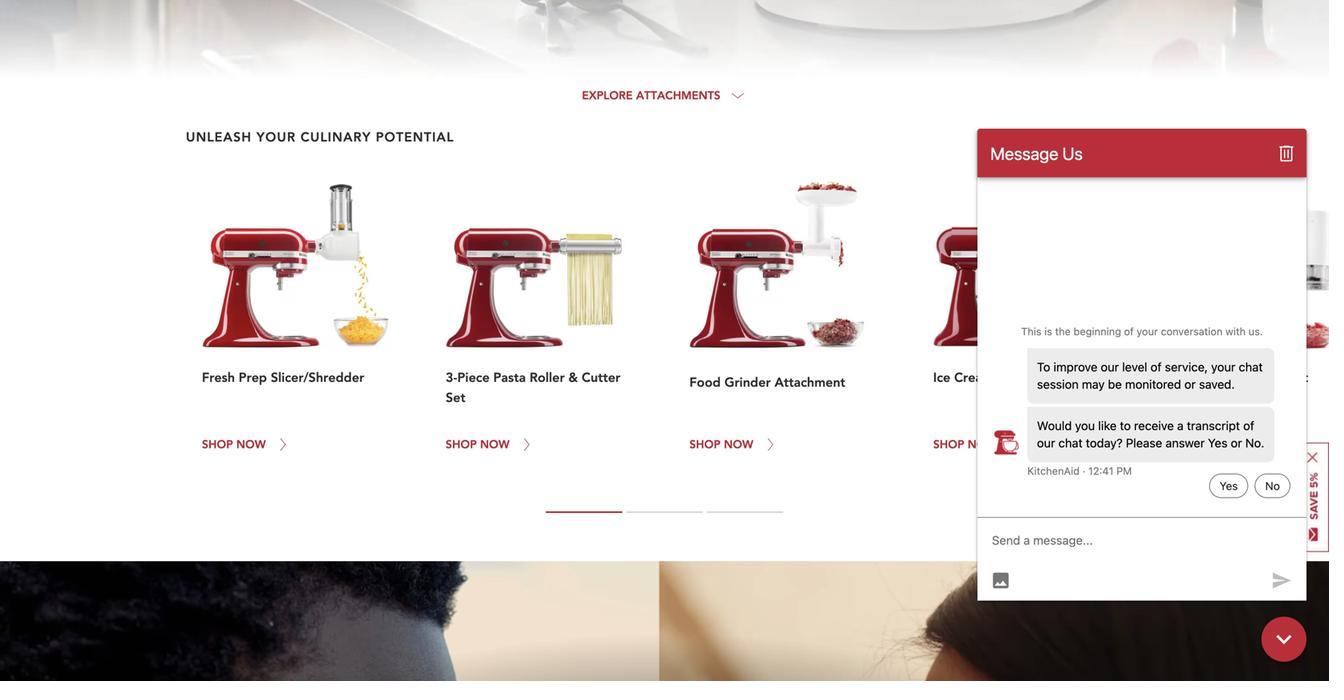 Task type: vqa. For each thing, say whether or not it's contained in the screenshot.
Set
yes



Task type: describe. For each thing, give the bounding box(es) containing it.
food grinder attachment
[[690, 374, 846, 391]]

attachment for shave ice attachment
[[1238, 369, 1309, 386]]

now for ice
[[1212, 437, 1241, 452]]

a person scooping strawberry ice cream into bowls. image
[[0, 0, 1330, 79]]

attachment for food grinder attachment
[[775, 374, 846, 391]]

set
[[446, 389, 466, 406]]

shop now link for grinder
[[690, 424, 780, 465]]

a kitchenaid® shave ice attachment. image
[[1177, 180, 1330, 352]]

roller
[[530, 369, 565, 386]]

shop for 3-piece pasta roller & cutter set
[[446, 437, 477, 452]]

1 ice from the left
[[934, 369, 951, 386]]

shop for shave ice attachment
[[1177, 437, 1209, 452]]

cutter
[[582, 369, 621, 386]]

shop now for cream
[[934, 437, 997, 452]]

fresh prep slicer/shredder
[[202, 369, 364, 386]]

shop now link for prep
[[202, 424, 292, 465]]

shop now for piece
[[446, 437, 510, 452]]

pasta
[[494, 369, 526, 386]]

culinary
[[301, 129, 371, 145]]

a kitchenaid® ice cream maker attachment. image
[[934, 180, 1129, 352]]

unleash
[[186, 129, 252, 145]]

slicer/shredder
[[271, 369, 364, 386]]

now for prep
[[236, 437, 266, 452]]

shop now for ice
[[1177, 437, 1241, 452]]

maker
[[998, 369, 1036, 386]]

a kitchenaid® food grinder attachment. image
[[690, 180, 885, 357]]

now for grinder
[[724, 437, 754, 452]]

cream
[[955, 369, 994, 386]]

now for cream
[[968, 437, 997, 452]]

shave ice attachment
[[1177, 369, 1309, 386]]

1 horizontal spatial attachment
[[1040, 369, 1111, 386]]

fresh
[[202, 369, 235, 386]]

potential
[[376, 129, 454, 145]]

3-
[[446, 369, 458, 386]]

unleash your culinary potential
[[186, 129, 454, 145]]

shop now for grinder
[[690, 437, 754, 452]]

shave
[[1177, 369, 1213, 386]]



Task type: locate. For each thing, give the bounding box(es) containing it.
prep
[[239, 369, 267, 386]]

4 shop now link from the left
[[934, 424, 1024, 465]]

shop now link down the prep on the bottom left of the page
[[202, 424, 292, 465]]

shop now link
[[202, 424, 292, 465], [446, 424, 536, 465], [690, 424, 780, 465], [934, 424, 1024, 465], [1177, 424, 1268, 465]]

3 now from the left
[[724, 437, 754, 452]]

3 shop from the left
[[690, 437, 721, 452]]

shop now link down grinder
[[690, 424, 780, 465]]

explore attachments
[[582, 88, 721, 103]]

2 now from the left
[[480, 437, 510, 452]]

1 now from the left
[[236, 437, 266, 452]]

now down the prep on the bottom left of the page
[[236, 437, 266, 452]]

1 horizontal spatial ice
[[1217, 369, 1234, 386]]

shop now down cream
[[934, 437, 997, 452]]

1 shop now from the left
[[202, 437, 266, 452]]

shop for ice cream maker attachment
[[934, 437, 965, 452]]

2 shop now link from the left
[[446, 424, 536, 465]]

explore attachments link
[[578, 83, 751, 108]]

5 shop now link from the left
[[1177, 424, 1268, 465]]

5 shop now from the left
[[1177, 437, 1241, 452]]

a kitchenaid® fresh prep slicer/shredder. image
[[202, 180, 398, 352]]

explore
[[582, 88, 633, 103]]

shop for fresh prep slicer/shredder
[[202, 437, 233, 452]]

now down cream
[[968, 437, 997, 452]]

shop down set
[[446, 437, 477, 452]]

2 shop from the left
[[446, 437, 477, 452]]

shop now down set
[[446, 437, 510, 452]]

ice
[[934, 369, 951, 386], [1217, 369, 1234, 386]]

shop down cream
[[934, 437, 965, 452]]

shop now down food
[[690, 437, 754, 452]]

2 ice from the left
[[1217, 369, 1234, 386]]

2 horizontal spatial attachment
[[1238, 369, 1309, 386]]

now for piece
[[480, 437, 510, 452]]

4 shop from the left
[[934, 437, 965, 452]]

2 shop now from the left
[[446, 437, 510, 452]]

shop down shave
[[1177, 437, 1209, 452]]

shop
[[202, 437, 233, 452], [446, 437, 477, 452], [690, 437, 721, 452], [934, 437, 965, 452], [1177, 437, 1209, 452]]

ice right shave
[[1217, 369, 1234, 386]]

attachment right grinder
[[775, 374, 846, 391]]

4 now from the left
[[968, 437, 997, 452]]

shop now link for ice
[[1177, 424, 1268, 465]]

shop now link for cream
[[934, 424, 1024, 465]]

attachment right shave
[[1238, 369, 1309, 386]]

shop down fresh
[[202, 437, 233, 452]]

food
[[690, 374, 721, 391]]

attachments
[[636, 88, 721, 103]]

shop now link for piece
[[446, 424, 536, 465]]

piece
[[458, 369, 490, 386]]

3 shop now link from the left
[[690, 424, 780, 465]]

ice left cream
[[934, 369, 951, 386]]

4 shop now from the left
[[934, 437, 997, 452]]

attachment
[[1040, 369, 1111, 386], [1238, 369, 1309, 386], [775, 374, 846, 391]]

grinder
[[725, 374, 771, 391]]

shop now down fresh
[[202, 437, 266, 452]]

5 now from the left
[[1212, 437, 1241, 452]]

close image
[[1308, 453, 1318, 463]]

3 shop now from the left
[[690, 437, 754, 452]]

1 shop from the left
[[202, 437, 233, 452]]

attachment right maker
[[1040, 369, 1111, 386]]

shop down food
[[690, 437, 721, 452]]

tab list
[[544, 505, 786, 514]]

0 horizontal spatial attachment
[[775, 374, 846, 391]]

1 shop now link from the left
[[202, 424, 292, 465]]

a kitchenaid® 3-piece pasta roller & cutter set. image
[[446, 180, 641, 352]]

now
[[236, 437, 266, 452], [480, 437, 510, 452], [724, 437, 754, 452], [968, 437, 997, 452], [1212, 437, 1241, 452]]

shop now link down 'shave ice attachment'
[[1177, 424, 1268, 465]]

ice cream maker attachment
[[934, 369, 1111, 386]]

now down 'shave ice attachment'
[[1212, 437, 1241, 452]]

&
[[569, 369, 578, 386]]

shop now link down cream
[[934, 424, 1024, 465]]

now down grinder
[[724, 437, 754, 452]]

now down the 3-piece pasta roller & cutter set on the bottom left of page
[[480, 437, 510, 452]]

shop now link down set
[[446, 424, 536, 465]]

0 horizontal spatial ice
[[934, 369, 951, 386]]

shop for food grinder attachment
[[690, 437, 721, 452]]

shop now
[[202, 437, 266, 452], [446, 437, 510, 452], [690, 437, 754, 452], [934, 437, 997, 452], [1177, 437, 1241, 452]]

your
[[257, 129, 296, 145]]

shop now down shave
[[1177, 437, 1241, 452]]

5 shop from the left
[[1177, 437, 1209, 452]]

3-piece pasta roller & cutter set
[[446, 369, 621, 406]]

shop now for prep
[[202, 437, 266, 452]]



